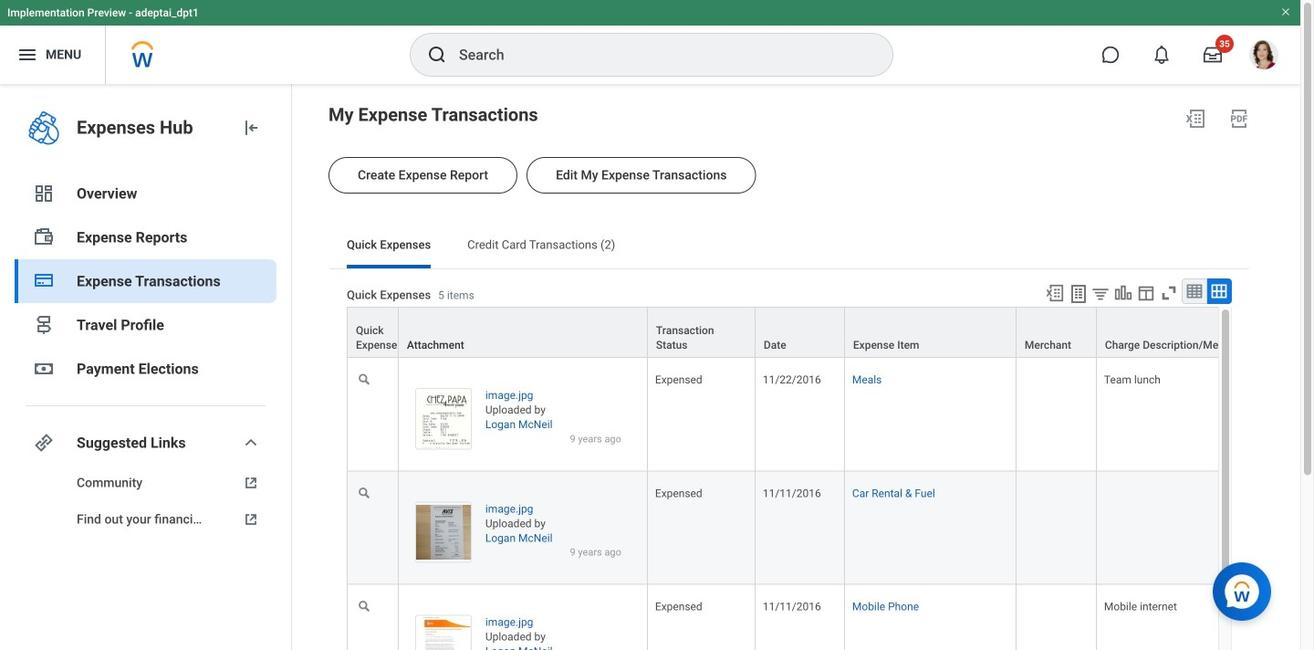 Task type: vqa. For each thing, say whether or not it's contained in the screenshot.
notifications large icon
yes



Task type: locate. For each thing, give the bounding box(es) containing it.
expand/collapse chart image
[[1114, 283, 1134, 303]]

close environment banner image
[[1281, 6, 1292, 17]]

cell for second expensed element from the top of the page
[[1017, 471, 1097, 585]]

export to excel image for view printable version (pdf) image at the top
[[1185, 108, 1207, 130]]

2 vertical spatial expensed element
[[655, 597, 703, 613]]

export to worksheets image
[[1068, 283, 1090, 305]]

cell for 1st expensed element from the top of the page
[[1017, 358, 1097, 471]]

export to excel image
[[1185, 108, 1207, 130], [1045, 283, 1066, 303]]

inbox large image
[[1204, 46, 1223, 64]]

search image
[[426, 44, 448, 66]]

2 row from the top
[[347, 358, 1315, 471]]

export to excel image left view printable version (pdf) image at the top
[[1185, 108, 1207, 130]]

credit card image
[[33, 269, 55, 291]]

2 vertical spatial view image preview image
[[415, 615, 472, 650]]

tab list
[[329, 225, 1251, 268]]

0 vertical spatial export to excel image
[[1185, 108, 1207, 130]]

export to excel image left export to worksheets image
[[1045, 283, 1066, 303]]

profile logan mcneil image
[[1250, 40, 1279, 73]]

cell
[[1017, 358, 1097, 471], [1017, 471, 1097, 585], [1097, 471, 1251, 585], [1017, 585, 1097, 650]]

1 vertical spatial ext link image
[[240, 510, 262, 529]]

timeline milestone image
[[33, 314, 55, 336]]

banner
[[0, 0, 1301, 84]]

1 horizontal spatial export to excel image
[[1185, 108, 1207, 130]]

row
[[347, 307, 1315, 358], [347, 358, 1315, 471], [347, 471, 1315, 585], [347, 585, 1315, 650]]

1 vertical spatial view image preview image
[[415, 502, 472, 563]]

1 vertical spatial expensed element
[[655, 483, 703, 500]]

0 vertical spatial ext link image
[[240, 474, 262, 492]]

2 view image preview image from the top
[[415, 502, 472, 563]]

view image preview image
[[415, 388, 472, 449], [415, 502, 472, 563], [415, 615, 472, 650]]

1 vertical spatial export to excel image
[[1045, 283, 1066, 303]]

expenses hub element
[[77, 115, 226, 141]]

toolbar
[[1037, 278, 1233, 307]]

1 row from the top
[[347, 307, 1315, 358]]

view image preview image for second expensed element from the top of the page
[[415, 502, 472, 563]]

ext link image
[[240, 474, 262, 492], [240, 510, 262, 529]]

1 view image preview image from the top
[[415, 388, 472, 449]]

0 vertical spatial view image preview image
[[415, 388, 472, 449]]

3 view image preview image from the top
[[415, 615, 472, 650]]

notifications large image
[[1153, 46, 1171, 64]]

table image
[[1186, 282, 1204, 300]]

0 horizontal spatial export to excel image
[[1045, 283, 1066, 303]]

justify image
[[16, 44, 38, 66]]

dollar image
[[33, 358, 55, 380]]

chevron down small image
[[240, 432, 262, 454]]

0 vertical spatial expensed element
[[655, 370, 703, 386]]

transformation import image
[[240, 117, 262, 139]]

expensed element
[[655, 370, 703, 386], [655, 483, 703, 500], [655, 597, 703, 613]]



Task type: describe. For each thing, give the bounding box(es) containing it.
view printable version (pdf) image
[[1229, 108, 1251, 130]]

view image preview image for third expensed element from the top of the page
[[415, 615, 472, 650]]

view image preview image for 1st expensed element from the top of the page
[[415, 388, 472, 449]]

3 row from the top
[[347, 471, 1315, 585]]

cell for third expensed element from the top of the page
[[1017, 585, 1097, 650]]

select to filter grid data image
[[1091, 284, 1111, 303]]

2 ext link image from the top
[[240, 510, 262, 529]]

export to excel image for export to worksheets image
[[1045, 283, 1066, 303]]

1 ext link image from the top
[[240, 474, 262, 492]]

link image
[[33, 432, 55, 454]]

3 expensed element from the top
[[655, 597, 703, 613]]

task pay image
[[33, 226, 55, 248]]

navigation pane region
[[0, 84, 292, 650]]

4 row from the top
[[347, 585, 1315, 650]]

dashboard image
[[33, 183, 55, 205]]

1 expensed element from the top
[[655, 370, 703, 386]]

click to view/edit grid preferences image
[[1137, 283, 1157, 303]]

Search Workday  search field
[[459, 35, 856, 75]]

expand table image
[[1211, 282, 1229, 300]]

fullscreen image
[[1160, 283, 1180, 303]]

2 expensed element from the top
[[655, 483, 703, 500]]



